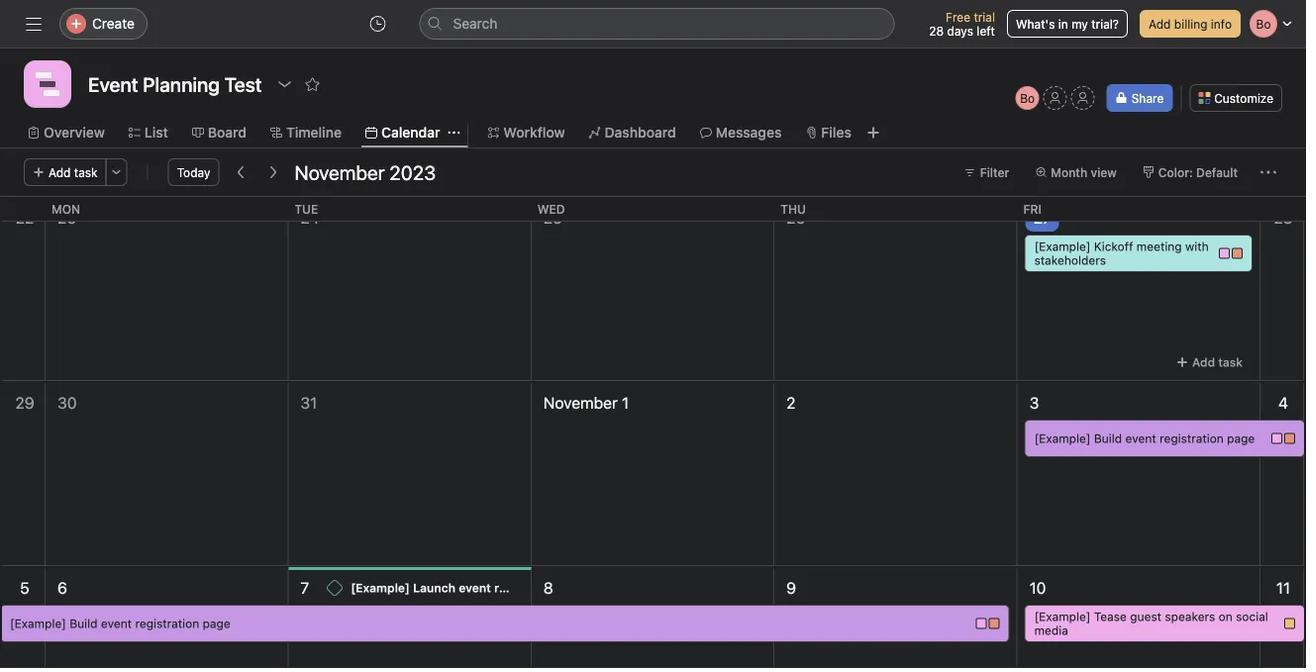 Task type: vqa. For each thing, say whether or not it's contained in the screenshot.
'MW' Button
no



Task type: locate. For each thing, give the bounding box(es) containing it.
1 vertical spatial add task button
[[1168, 349, 1252, 376]]

[example] down 5
[[10, 617, 66, 631]]

add
[[1149, 17, 1171, 31], [49, 165, 71, 179], [1192, 356, 1215, 369]]

0 horizontal spatial event
[[101, 617, 132, 631]]

2
[[786, 394, 796, 412]]

add task button
[[24, 158, 107, 186], [1168, 349, 1252, 376]]

1 horizontal spatial page
[[565, 581, 594, 595]]

build
[[1094, 432, 1122, 446], [70, 617, 98, 631]]

info
[[1211, 17, 1232, 31]]

what's in my trial? button
[[1007, 10, 1128, 38]]

color: default
[[1158, 165, 1238, 179]]

next month image
[[265, 164, 281, 180]]

page for 3
[[1227, 432, 1255, 446]]

color: default button
[[1134, 158, 1247, 186]]

share
[[1132, 91, 1164, 105]]

30
[[57, 394, 77, 412]]

0 horizontal spatial page
[[203, 617, 230, 631]]

days
[[947, 24, 973, 38]]

[example]
[[1034, 240, 1091, 254], [1034, 432, 1091, 446], [351, 581, 410, 595], [1034, 610, 1091, 624], [10, 617, 66, 631]]

1 vertical spatial [example] build event registration page
[[10, 617, 230, 631]]

[example] for 6
[[10, 617, 66, 631]]

1 horizontal spatial add task
[[1192, 356, 1243, 369]]

guest
[[1130, 610, 1162, 624]]

1 horizontal spatial build
[[1094, 432, 1122, 446]]

2 horizontal spatial registration
[[1160, 432, 1224, 446]]

1
[[622, 394, 629, 412]]

[example] inside [example] kickoff meeting with stakeholders
[[1034, 240, 1091, 254]]

[example] tease guest speakers on social media
[[1034, 610, 1268, 638]]

[example] down 10
[[1034, 610, 1091, 624]]

1 vertical spatial november
[[543, 394, 618, 412]]

0 vertical spatial november
[[295, 160, 385, 184]]

0 vertical spatial registration
[[1160, 432, 1224, 446]]

29
[[15, 394, 34, 412]]

media
[[1034, 624, 1068, 638]]

0 vertical spatial add task button
[[24, 158, 107, 186]]

page
[[1227, 432, 1255, 446], [565, 581, 594, 595], [203, 617, 230, 631]]

1 horizontal spatial add task button
[[1168, 349, 1252, 376]]

overview link
[[28, 122, 105, 144]]

add task
[[49, 165, 98, 179], [1192, 356, 1243, 369]]

[example] launch event registration page
[[351, 581, 594, 595]]

1 vertical spatial task
[[1218, 356, 1243, 369]]

previous month image
[[233, 164, 249, 180]]

2 vertical spatial page
[[203, 617, 230, 631]]

fri
[[1024, 202, 1042, 216]]

trial?
[[1092, 17, 1119, 31]]

10
[[1029, 579, 1046, 598]]

1 vertical spatial build
[[70, 617, 98, 631]]

0 vertical spatial build
[[1094, 432, 1122, 446]]

registration
[[1160, 432, 1224, 446], [494, 581, 562, 595], [135, 617, 199, 631]]

november
[[295, 160, 385, 184], [543, 394, 618, 412]]

november down timeline
[[295, 160, 385, 184]]

1 vertical spatial event
[[459, 581, 491, 595]]

overview
[[44, 124, 105, 141]]

2 horizontal spatial add
[[1192, 356, 1215, 369]]

1 horizontal spatial registration
[[494, 581, 562, 595]]

month
[[1051, 165, 1088, 179]]

[example] build event registration page
[[1034, 432, 1255, 446], [10, 617, 230, 631]]

november for november 2023
[[295, 160, 385, 184]]

[example] for 10
[[1034, 610, 1091, 624]]

on
[[1219, 610, 1233, 624]]

event for 3
[[1125, 432, 1156, 446]]

messages link
[[700, 122, 782, 144]]

11
[[1276, 579, 1290, 598]]

more actions image
[[111, 166, 122, 178]]

1 horizontal spatial add
[[1149, 17, 1171, 31]]

today button
[[168, 158, 219, 186]]

2 vertical spatial event
[[101, 617, 132, 631]]

kickoff
[[1094, 240, 1133, 254]]

page for 6
[[203, 617, 230, 631]]

messages
[[716, 124, 782, 141]]

0 vertical spatial add task
[[49, 165, 98, 179]]

1 horizontal spatial november
[[543, 394, 618, 412]]

event for 6
[[101, 617, 132, 631]]

bo button
[[1016, 86, 1039, 110]]

[example] build event registration page for 3
[[1034, 432, 1255, 446]]

31
[[300, 394, 317, 412]]

0 horizontal spatial build
[[70, 617, 98, 631]]

today
[[177, 165, 210, 179]]

2 horizontal spatial page
[[1227, 432, 1255, 446]]

search button
[[419, 8, 895, 40]]

filter
[[980, 165, 1009, 179]]

trial
[[974, 10, 995, 24]]

default
[[1196, 165, 1238, 179]]

customize button
[[1190, 84, 1282, 112]]

2 vertical spatial registration
[[135, 617, 199, 631]]

month view
[[1051, 165, 1117, 179]]

None text field
[[83, 66, 267, 102]]

0 horizontal spatial registration
[[135, 617, 199, 631]]

1 horizontal spatial [example] build event registration page
[[1034, 432, 1255, 446]]

files link
[[805, 122, 852, 144]]

0 vertical spatial [example] build event registration page
[[1034, 432, 1255, 446]]

0 vertical spatial page
[[1227, 432, 1255, 446]]

0 horizontal spatial [example] build event registration page
[[10, 617, 230, 631]]

search
[[453, 15, 498, 32]]

2 vertical spatial add
[[1192, 356, 1215, 369]]

expand sidebar image
[[26, 16, 42, 32]]

[example] down 3
[[1034, 432, 1091, 446]]

0 vertical spatial task
[[74, 165, 98, 179]]

list
[[144, 124, 168, 141]]

list link
[[129, 122, 168, 144]]

1 horizontal spatial event
[[459, 581, 491, 595]]

0 vertical spatial event
[[1125, 432, 1156, 446]]

4
[[1278, 394, 1288, 412]]

0 horizontal spatial task
[[74, 165, 98, 179]]

0 vertical spatial add
[[1149, 17, 1171, 31]]

2023
[[389, 160, 436, 184]]

social
[[1236, 610, 1268, 624]]

november left 1 at the bottom of the page
[[543, 394, 618, 412]]

0 horizontal spatial november
[[295, 160, 385, 184]]

task
[[74, 165, 98, 179], [1218, 356, 1243, 369]]

[example] down fri
[[1034, 240, 1091, 254]]

0 horizontal spatial add task
[[49, 165, 98, 179]]

more actions image
[[1261, 164, 1276, 180]]

2 horizontal spatial event
[[1125, 432, 1156, 446]]

timeline link
[[270, 122, 342, 144]]

1 horizontal spatial task
[[1218, 356, 1243, 369]]

1 vertical spatial add
[[49, 165, 71, 179]]

[example] inside "[example] tease guest speakers on social media"
[[1034, 610, 1091, 624]]

event
[[1125, 432, 1156, 446], [459, 581, 491, 595], [101, 617, 132, 631]]



Task type: describe. For each thing, give the bounding box(es) containing it.
0 horizontal spatial add
[[49, 165, 71, 179]]

8
[[543, 579, 553, 598]]

board
[[208, 124, 247, 141]]

add inside button
[[1149, 17, 1171, 31]]

[example] kickoff meeting with stakeholders
[[1034, 240, 1209, 267]]

build for 6
[[70, 617, 98, 631]]

my
[[1072, 17, 1088, 31]]

launch
[[413, 581, 456, 595]]

calendar
[[381, 124, 440, 141]]

share button
[[1107, 84, 1173, 112]]

month view button
[[1026, 158, 1126, 186]]

november 1
[[543, 394, 629, 412]]

6
[[57, 579, 67, 598]]

tab actions image
[[448, 127, 460, 139]]

stakeholders
[[1034, 254, 1106, 267]]

left
[[977, 24, 995, 38]]

thu
[[781, 202, 806, 216]]

workflow
[[504, 124, 565, 141]]

bo
[[1020, 91, 1035, 105]]

wed
[[538, 202, 565, 216]]

view
[[1091, 165, 1117, 179]]

tease
[[1094, 610, 1127, 624]]

files
[[821, 124, 852, 141]]

billing
[[1174, 17, 1208, 31]]

add billing info button
[[1140, 10, 1241, 38]]

add tab image
[[865, 125, 881, 141]]

free trial 28 days left
[[929, 10, 995, 38]]

board link
[[192, 122, 247, 144]]

28
[[929, 24, 944, 38]]

9
[[786, 579, 796, 598]]

dashboard link
[[589, 122, 676, 144]]

filter button
[[955, 158, 1018, 186]]

november for november 1
[[543, 394, 618, 412]]

customize
[[1214, 91, 1274, 105]]

1 vertical spatial page
[[565, 581, 594, 595]]

create button
[[59, 8, 148, 40]]

0 horizontal spatial add task button
[[24, 158, 107, 186]]

dashboard
[[605, 124, 676, 141]]

calendar link
[[365, 122, 440, 144]]

in
[[1058, 17, 1068, 31]]

color:
[[1158, 165, 1193, 179]]

3
[[1029, 394, 1039, 412]]

build for 3
[[1094, 432, 1122, 446]]

with
[[1185, 240, 1209, 254]]

create
[[92, 15, 135, 32]]

[example] build event registration page for 6
[[10, 617, 230, 631]]

search list box
[[419, 8, 895, 40]]

meeting
[[1137, 240, 1182, 254]]

speakers
[[1165, 610, 1215, 624]]

1 vertical spatial add task
[[1192, 356, 1243, 369]]

timeline image
[[36, 72, 59, 96]]

tue
[[295, 202, 318, 216]]

mon
[[51, 202, 80, 216]]

add billing info
[[1149, 17, 1232, 31]]

show options image
[[277, 76, 293, 92]]

what's in my trial?
[[1016, 17, 1119, 31]]

timeline
[[286, 124, 342, 141]]

what's
[[1016, 17, 1055, 31]]

free
[[946, 10, 970, 24]]

workflow link
[[488, 122, 565, 144]]

5
[[20, 579, 29, 598]]

registration for 6
[[135, 617, 199, 631]]

[example] left launch
[[351, 581, 410, 595]]

7
[[300, 579, 309, 598]]

november 2023
[[295, 160, 436, 184]]

1 vertical spatial registration
[[494, 581, 562, 595]]

[example] for 3
[[1034, 432, 1091, 446]]

registration for 3
[[1160, 432, 1224, 446]]

add to starred image
[[305, 76, 320, 92]]

history image
[[370, 16, 386, 32]]



